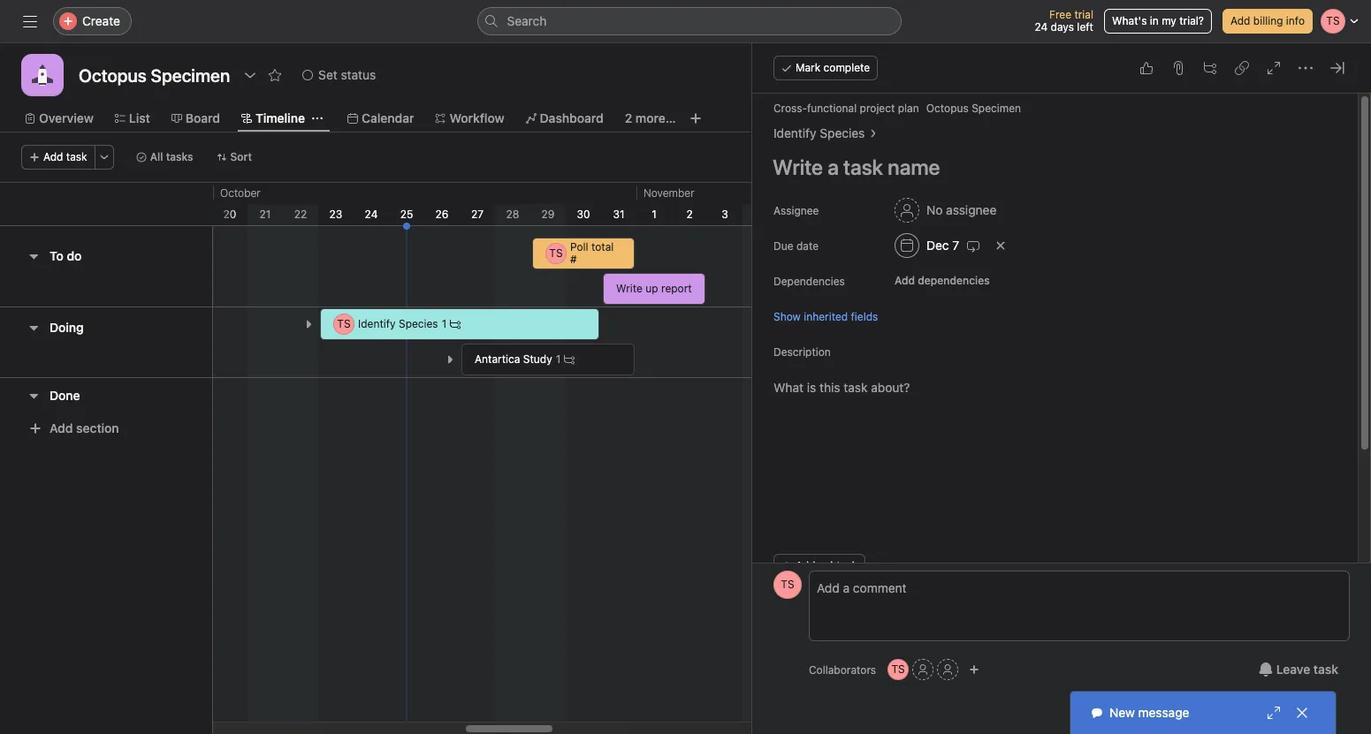 Task type: vqa. For each thing, say whether or not it's contained in the screenshot.
"Identify Species" to the top
yes



Task type: describe. For each thing, give the bounding box(es) containing it.
mark complete button
[[774, 56, 878, 80]]

cross-
[[774, 102, 807, 115]]

add subtask image
[[1203, 61, 1217, 75]]

26
[[435, 208, 449, 221]]

description
[[774, 346, 831, 359]]

task for leave task
[[1314, 662, 1339, 677]]

add dependencies
[[895, 274, 990, 287]]

2 for 2
[[686, 208, 693, 221]]

set
[[318, 67, 338, 82]]

my
[[1162, 14, 1177, 27]]

dependencies
[[774, 275, 845, 288]]

board link
[[171, 109, 220, 128]]

doing
[[50, 320, 84, 335]]

status
[[341, 67, 376, 82]]

leftcount image
[[564, 355, 575, 365]]

info
[[1286, 14, 1305, 27]]

expand new message image
[[1267, 706, 1281, 721]]

show
[[774, 310, 801, 323]]

report
[[661, 282, 692, 295]]

2 for 2 more…
[[625, 111, 632, 126]]

leftcount image
[[450, 319, 461, 330]]

dec 7 button
[[887, 230, 989, 262]]

31
[[613, 208, 625, 221]]

3
[[722, 208, 728, 221]]

sort button
[[208, 145, 260, 170]]

dependencies
[[918, 274, 990, 287]]

add billing info button
[[1223, 9, 1313, 34]]

set status button
[[295, 63, 384, 88]]

1 horizontal spatial ts button
[[888, 660, 909, 681]]

#
[[570, 253, 577, 266]]

list
[[129, 111, 150, 126]]

octopus specimen link
[[926, 102, 1021, 115]]

to do
[[50, 248, 82, 263]]

november
[[644, 187, 695, 200]]

no
[[927, 202, 943, 217]]

fields
[[851, 310, 878, 323]]

billing
[[1253, 14, 1283, 27]]

done button
[[50, 380, 80, 412]]

sort
[[230, 150, 252, 164]]

0 likes. click to like this task image
[[1140, 61, 1154, 75]]

project
[[860, 102, 895, 115]]

collapse task list for the section done image
[[27, 389, 41, 403]]

tab actions image
[[312, 113, 323, 124]]

doing button
[[50, 312, 84, 344]]

2 more… button
[[625, 109, 676, 128]]

all
[[150, 150, 163, 164]]

Task Name text field
[[761, 147, 1337, 187]]

cross-functional project plan octopus specimen
[[774, 102, 1021, 115]]

dashboard
[[540, 111, 604, 126]]

what's in my trial?
[[1112, 14, 1204, 27]]

1 for identify species
[[442, 317, 447, 331]]

left
[[1077, 20, 1094, 34]]

add dependencies button
[[887, 269, 998, 294]]

poll total #
[[570, 240, 614, 266]]

1 vertical spatial species
[[399, 317, 438, 331]]

task for add task
[[66, 150, 87, 164]]

no assignee button
[[887, 195, 1005, 226]]

2 more…
[[625, 111, 676, 126]]

what's in my trial? button
[[1104, 9, 1212, 34]]

add section button
[[21, 413, 126, 445]]

dialog containing identify species
[[752, 43, 1371, 735]]

trial?
[[1180, 14, 1204, 27]]

section
[[76, 421, 119, 436]]

complete
[[824, 61, 870, 74]]

done
[[50, 388, 80, 403]]

7
[[952, 238, 959, 253]]

due
[[774, 240, 794, 253]]

more actions image
[[99, 152, 109, 163]]

antartica
[[475, 353, 520, 366]]

mark complete
[[796, 61, 870, 74]]

1 for antartica study
[[556, 353, 561, 366]]

add for add section
[[50, 421, 73, 436]]

search
[[507, 13, 547, 28]]

overview
[[39, 111, 94, 126]]

total
[[591, 240, 614, 254]]

due date
[[774, 240, 819, 253]]

functional
[[807, 102, 857, 115]]

show inherited fields
[[774, 310, 878, 323]]

expand sidebar image
[[23, 14, 37, 28]]

all tasks
[[150, 150, 193, 164]]

dec
[[927, 238, 949, 253]]

repeats image
[[966, 239, 981, 253]]

leave task button
[[1247, 654, 1350, 686]]

create
[[82, 13, 120, 28]]

21
[[260, 208, 271, 221]]

add task button
[[21, 145, 95, 170]]

assignee
[[774, 204, 819, 217]]

1 vertical spatial 24
[[365, 208, 378, 221]]

leave
[[1276, 662, 1310, 677]]

date
[[797, 240, 819, 253]]

0 vertical spatial ts button
[[774, 571, 802, 599]]

board
[[185, 111, 220, 126]]

all tasks button
[[128, 145, 201, 170]]

25
[[400, 208, 413, 221]]

main content containing identify species
[[752, 94, 1358, 707]]

22
[[294, 208, 307, 221]]

search button
[[477, 7, 901, 35]]



Task type: locate. For each thing, give the bounding box(es) containing it.
29
[[542, 208, 555, 221]]

identify species left leftcount icon
[[358, 317, 438, 331]]

calendar
[[362, 111, 414, 126]]

november 1
[[644, 187, 695, 221]]

1 left leftcount image
[[556, 353, 561, 366]]

1 horizontal spatial 2
[[686, 208, 693, 221]]

identify down cross-
[[774, 126, 816, 141]]

add section
[[50, 421, 119, 436]]

1 horizontal spatial 1
[[556, 353, 561, 366]]

1 vertical spatial task
[[1314, 662, 1339, 677]]

0 horizontal spatial 24
[[365, 208, 378, 221]]

1 vertical spatial identify species
[[358, 317, 438, 331]]

poll
[[570, 240, 588, 254]]

identify species down 'functional'
[[774, 126, 865, 141]]

1 horizontal spatial task
[[1314, 662, 1339, 677]]

identify species inside main content
[[774, 126, 865, 141]]

workflow link
[[435, 109, 504, 128]]

add down overview link
[[43, 150, 63, 164]]

1 horizontal spatial species
[[820, 126, 865, 141]]

identify right the show subtasks for task identify species icon
[[358, 317, 396, 331]]

task right leave
[[1314, 662, 1339, 677]]

0 horizontal spatial 1
[[442, 317, 447, 331]]

add for add billing info
[[1231, 14, 1250, 27]]

attachments: add a file to this task, image
[[1171, 61, 1186, 75]]

0 horizontal spatial identify
[[358, 317, 396, 331]]

add billing info
[[1231, 14, 1305, 27]]

0 vertical spatial species
[[820, 126, 865, 141]]

0 vertical spatial task
[[66, 150, 87, 164]]

add for add task
[[43, 150, 63, 164]]

2 down november
[[686, 208, 693, 221]]

create button
[[53, 7, 132, 35]]

show subtasks for task identify species image
[[303, 319, 314, 330]]

write
[[616, 282, 643, 295]]

collapse task list for the section doing image
[[27, 321, 41, 335]]

trial
[[1075, 8, 1094, 21]]

show options image
[[243, 68, 257, 82]]

october
[[220, 187, 261, 200]]

ts button
[[774, 571, 802, 599], [888, 660, 909, 681]]

up
[[646, 282, 658, 295]]

plan
[[898, 102, 919, 115]]

main content
[[752, 94, 1358, 707]]

0 horizontal spatial ts button
[[774, 571, 802, 599]]

timeline
[[256, 111, 305, 126]]

0 horizontal spatial 2
[[625, 111, 632, 126]]

identify inside main content
[[774, 126, 816, 141]]

dialog
[[752, 43, 1371, 735]]

1
[[652, 208, 657, 221], [442, 317, 447, 331], [556, 353, 561, 366]]

to
[[50, 248, 63, 263]]

27
[[471, 208, 484, 221]]

28
[[506, 208, 519, 221]]

dashboard link
[[526, 109, 604, 128]]

1 horizontal spatial identify species
[[774, 126, 865, 141]]

0 horizontal spatial species
[[399, 317, 438, 331]]

0 horizontal spatial identify species
[[358, 317, 438, 331]]

add or remove collaborators image
[[969, 665, 980, 675]]

species left leftcount icon
[[399, 317, 438, 331]]

1 left leftcount icon
[[442, 317, 447, 331]]

task left "more actions" icon
[[66, 150, 87, 164]]

30
[[577, 208, 590, 221]]

24 inside free trial 24 days left
[[1035, 20, 1048, 34]]

0 horizontal spatial task
[[66, 150, 87, 164]]

task inside dialog
[[1314, 662, 1339, 677]]

cross-functional project plan link
[[774, 102, 919, 115]]

add to starred image
[[268, 68, 282, 82]]

add down dec 7 dropdown button
[[895, 274, 915, 287]]

add inside "button"
[[50, 421, 73, 436]]

more…
[[636, 111, 676, 126]]

set status
[[318, 67, 376, 82]]

in
[[1150, 14, 1159, 27]]

list link
[[115, 109, 150, 128]]

show subtasks for task antartica study image
[[445, 355, 455, 365]]

to do button
[[50, 240, 82, 272]]

rocket image
[[32, 65, 53, 86]]

1 inside november 1
[[652, 208, 657, 221]]

days
[[1051, 20, 1074, 34]]

2
[[625, 111, 632, 126], [686, 208, 693, 221]]

1 horizontal spatial identify
[[774, 126, 816, 141]]

clear due date image
[[996, 240, 1006, 251]]

full screen image
[[1267, 61, 1281, 75]]

calendar link
[[347, 109, 414, 128]]

add for add dependencies
[[895, 274, 915, 287]]

what's
[[1112, 14, 1147, 27]]

1 vertical spatial 2
[[686, 208, 693, 221]]

0 vertical spatial identify
[[774, 126, 816, 141]]

copy task link image
[[1235, 61, 1249, 75]]

None text field
[[74, 59, 234, 91]]

add task
[[43, 150, 87, 164]]

2 inside popup button
[[625, 111, 632, 126]]

2 horizontal spatial 1
[[652, 208, 657, 221]]

search list box
[[477, 7, 901, 35]]

workflow
[[450, 111, 504, 126]]

study
[[523, 353, 552, 366]]

do
[[67, 248, 82, 263]]

close details image
[[1331, 61, 1345, 75]]

0 vertical spatial 1
[[652, 208, 657, 221]]

2 vertical spatial 1
[[556, 353, 561, 366]]

add inside button
[[1231, 14, 1250, 27]]

close image
[[1295, 706, 1309, 721]]

write up report
[[616, 282, 692, 295]]

identify species link
[[774, 124, 865, 143]]

23
[[329, 208, 342, 221]]

1 vertical spatial identify
[[358, 317, 396, 331]]

new message
[[1110, 706, 1190, 721]]

24 left 25
[[365, 208, 378, 221]]

0 vertical spatial identify species
[[774, 126, 865, 141]]

1 horizontal spatial 24
[[1035, 20, 1048, 34]]

antartica study
[[475, 353, 552, 366]]

add left billing
[[1231, 14, 1250, 27]]

1 vertical spatial ts button
[[888, 660, 909, 681]]

octopus
[[926, 102, 969, 115]]

leave task
[[1276, 662, 1339, 677]]

timeline link
[[241, 109, 305, 128]]

tasks
[[166, 150, 193, 164]]

more actions for this task image
[[1299, 61, 1313, 75]]

collapse task list for the section to do image
[[27, 249, 41, 263]]

2 left more…
[[625, 111, 632, 126]]

24 left days
[[1035, 20, 1048, 34]]

inherited
[[804, 310, 848, 323]]

species down cross-functional project plan link
[[820, 126, 865, 141]]

0 vertical spatial 24
[[1035, 20, 1048, 34]]

add tab image
[[688, 111, 703, 126]]

show inherited fields button
[[774, 308, 878, 325]]

1 down november
[[652, 208, 657, 221]]

add down "done" button
[[50, 421, 73, 436]]

free
[[1049, 8, 1072, 21]]

mark
[[796, 61, 821, 74]]

overview link
[[25, 109, 94, 128]]

0 vertical spatial 2
[[625, 111, 632, 126]]

1 vertical spatial 1
[[442, 317, 447, 331]]

identify species
[[774, 126, 865, 141], [358, 317, 438, 331]]

free trial 24 days left
[[1035, 8, 1094, 34]]



